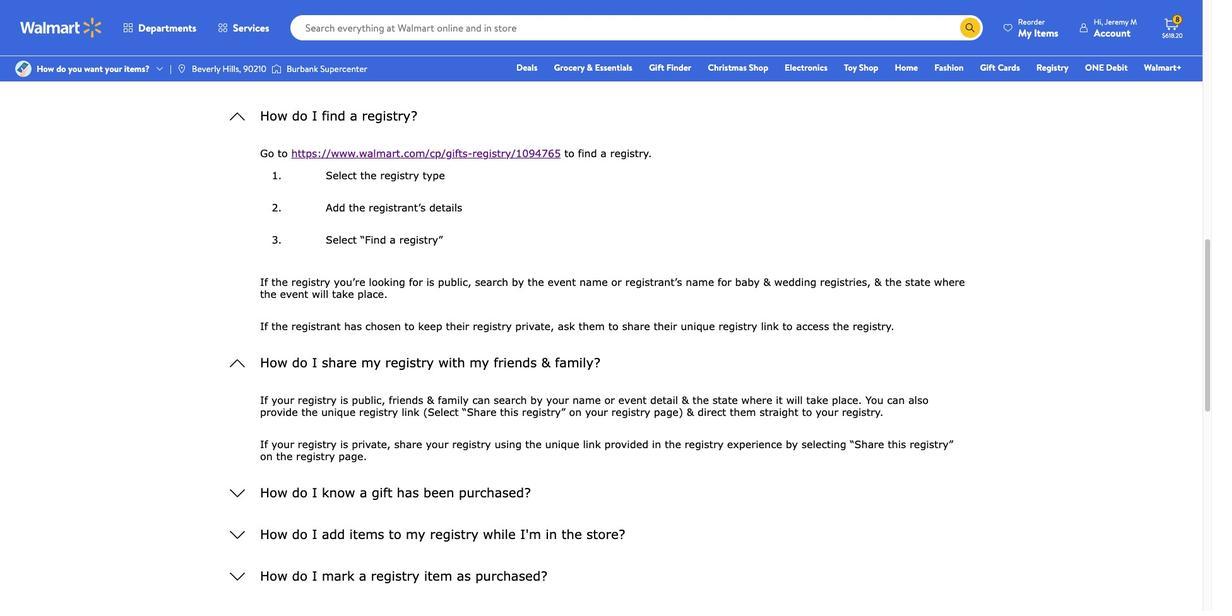 Task type: describe. For each thing, give the bounding box(es) containing it.
90210
[[243, 62, 266, 75]]

8
[[1175, 14, 1180, 25]]

electronics link
[[779, 61, 833, 74]]

shop for christmas shop
[[749, 61, 768, 74]]

one debit
[[1085, 61, 1128, 74]]

one
[[1085, 61, 1104, 74]]

departments
[[138, 21, 196, 35]]

walmart+
[[1144, 61, 1182, 74]]

toy
[[844, 61, 857, 74]]

 image for beverly hills, 90210
[[177, 64, 187, 74]]

one debit link
[[1079, 61, 1133, 74]]

christmas
[[708, 61, 747, 74]]

toy shop
[[844, 61, 878, 74]]

gift cards
[[980, 61, 1020, 74]]

m
[[1131, 16, 1137, 27]]

gift finder
[[649, 61, 692, 74]]

deals link
[[511, 61, 543, 74]]

beverly
[[192, 62, 220, 75]]

gift finder link
[[643, 61, 697, 74]]

reorder my items
[[1018, 16, 1059, 39]]

hi,
[[1094, 16, 1103, 27]]

registry
[[1036, 61, 1069, 74]]

cards
[[998, 61, 1020, 74]]

supercenter
[[320, 62, 367, 75]]

jeremy
[[1105, 16, 1129, 27]]

how do you want your items?
[[37, 62, 150, 75]]

you
[[68, 62, 82, 75]]

electronics
[[785, 61, 828, 74]]

essentials
[[595, 61, 633, 74]]

christmas shop link
[[702, 61, 774, 74]]

Search search field
[[290, 15, 983, 40]]

do
[[56, 62, 66, 75]]

grocery
[[554, 61, 585, 74]]

account
[[1094, 26, 1131, 39]]

deals
[[516, 61, 538, 74]]

search icon image
[[965, 23, 975, 33]]

toy shop link
[[838, 61, 884, 74]]

christmas shop
[[708, 61, 768, 74]]

|
[[170, 62, 172, 75]]

Walmart Site-Wide search field
[[290, 15, 983, 40]]

finder
[[667, 61, 692, 74]]

home
[[895, 61, 918, 74]]

grocery & essentials link
[[548, 61, 638, 74]]

gift for gift cards
[[980, 61, 996, 74]]

debit
[[1106, 61, 1128, 74]]



Task type: locate. For each thing, give the bounding box(es) containing it.
2 gift from the left
[[980, 61, 996, 74]]

grocery & essentials
[[554, 61, 633, 74]]

shop for toy shop
[[859, 61, 878, 74]]

2 shop from the left
[[859, 61, 878, 74]]

burbank supercenter
[[287, 62, 367, 75]]

how
[[37, 62, 54, 75]]

$618.20
[[1162, 31, 1183, 40]]

fashion link
[[929, 61, 969, 74]]

services button
[[207, 13, 280, 43]]

hi, jeremy m account
[[1094, 16, 1137, 39]]

departments button
[[112, 13, 207, 43]]

gift inside 'link'
[[980, 61, 996, 74]]

gift for gift finder
[[649, 61, 664, 74]]

gift left cards
[[980, 61, 996, 74]]

my
[[1018, 26, 1032, 39]]

 image
[[271, 63, 282, 75], [177, 64, 187, 74]]

fashion
[[934, 61, 964, 74]]

beverly hills, 90210
[[192, 62, 266, 75]]

want
[[84, 62, 103, 75]]

 image for burbank supercenter
[[271, 63, 282, 75]]

 image right '90210'
[[271, 63, 282, 75]]

&
[[587, 61, 593, 74]]

shop right toy
[[859, 61, 878, 74]]

items?
[[124, 62, 150, 75]]

services
[[233, 21, 269, 35]]

0 horizontal spatial  image
[[177, 64, 187, 74]]

 image
[[15, 61, 32, 77]]

your
[[105, 62, 122, 75]]

0 horizontal spatial gift
[[649, 61, 664, 74]]

1 gift from the left
[[649, 61, 664, 74]]

items
[[1034, 26, 1059, 39]]

0 horizontal spatial shop
[[749, 61, 768, 74]]

gift cards link
[[975, 61, 1026, 74]]

shop right the christmas
[[749, 61, 768, 74]]

walmart image
[[20, 18, 102, 38]]

8 $618.20
[[1162, 14, 1183, 40]]

registry link
[[1031, 61, 1074, 74]]

home link
[[889, 61, 924, 74]]

hills,
[[223, 62, 241, 75]]

gift left finder
[[649, 61, 664, 74]]

burbank
[[287, 62, 318, 75]]

walmart+ link
[[1139, 61, 1188, 74]]

1 shop from the left
[[749, 61, 768, 74]]

1 horizontal spatial gift
[[980, 61, 996, 74]]

 image right |
[[177, 64, 187, 74]]

reorder
[[1018, 16, 1045, 27]]

1 horizontal spatial  image
[[271, 63, 282, 75]]

gift
[[649, 61, 664, 74], [980, 61, 996, 74]]

1 horizontal spatial shop
[[859, 61, 878, 74]]

shop
[[749, 61, 768, 74], [859, 61, 878, 74]]



Task type: vqa. For each thing, say whether or not it's contained in the screenshot.
the bottommost Add
no



